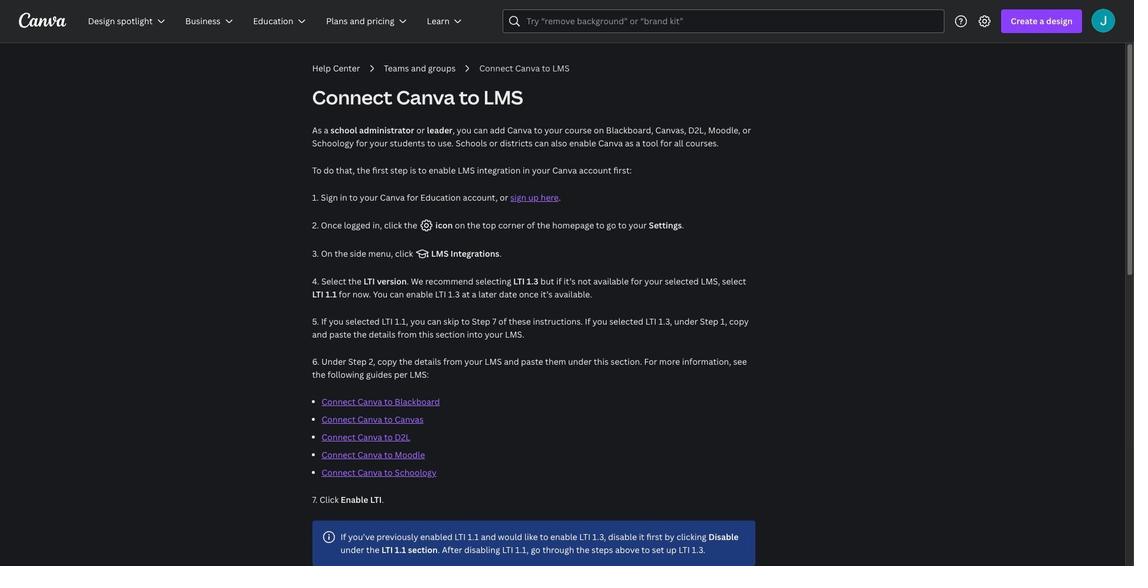 Task type: vqa. For each thing, say whether or not it's contained in the screenshot.
gain
no



Task type: describe. For each thing, give the bounding box(es) containing it.
Search term: search field
[[527, 10, 938, 33]]

jacob rogers image
[[1092, 9, 1116, 32]]

top level navigation element
[[80, 9, 475, 33]]



